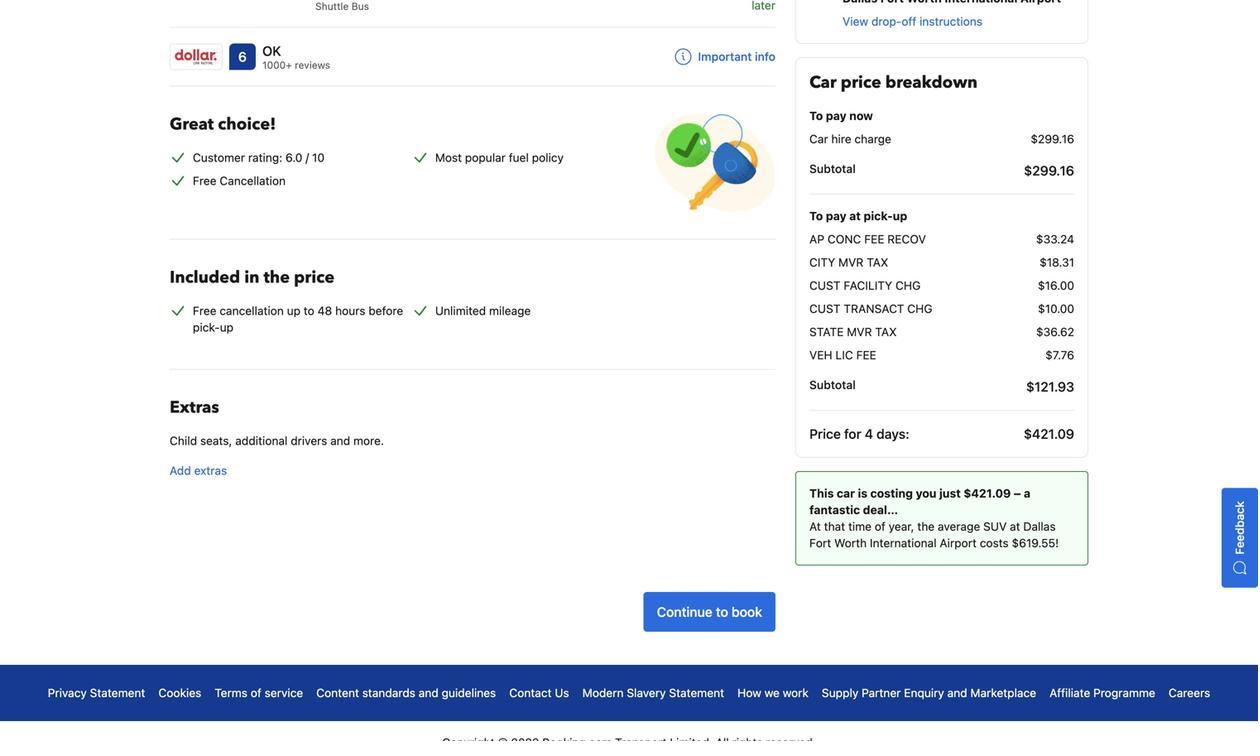 Task type: locate. For each thing, give the bounding box(es) containing it.
0 vertical spatial pick-
[[864, 209, 893, 223]]

of down deal… on the right bottom of page
[[875, 520, 886, 533]]

0 horizontal spatial and
[[331, 434, 350, 448]]

1 car from the top
[[810, 71, 837, 94]]

at right suv
[[1010, 520, 1021, 533]]

$10.00
[[1038, 302, 1075, 316]]

$421.09
[[1024, 426, 1075, 442], [964, 487, 1011, 500]]

enquiry
[[904, 686, 945, 700]]

1 subtotal from the top
[[810, 162, 856, 176]]

of inside footer
[[251, 686, 262, 700]]

you
[[916, 487, 937, 500]]

chg right facility
[[896, 279, 921, 292]]

0 vertical spatial price
[[841, 71, 882, 94]]

tax
[[867, 255, 889, 269], [876, 325, 897, 339]]

1 pay from the top
[[826, 109, 847, 123]]

is
[[858, 487, 868, 500]]

price up now
[[841, 71, 882, 94]]

content
[[317, 686, 359, 700]]

fee down to pay at pick-up
[[865, 232, 885, 246]]

1000+
[[263, 59, 292, 71]]

0 horizontal spatial of
[[251, 686, 262, 700]]

1 vertical spatial chg
[[908, 302, 933, 316]]

pick-
[[864, 209, 893, 223], [193, 320, 220, 334]]

1 vertical spatial $421.09
[[964, 487, 1011, 500]]

pick- down cancellation
[[193, 320, 220, 334]]

this
[[810, 487, 834, 500]]

pay up conc
[[826, 209, 847, 223]]

0 vertical spatial fee
[[865, 232, 885, 246]]

how we work link
[[738, 685, 809, 701]]

–
[[1014, 487, 1021, 500]]

subtotal down the veh lic fee
[[810, 378, 856, 392]]

to left the book
[[716, 604, 729, 620]]

and
[[331, 434, 350, 448], [419, 686, 439, 700], [948, 686, 968, 700]]

great choice!
[[170, 113, 276, 136]]

subtotal for $299.16
[[810, 162, 856, 176]]

the right in
[[264, 266, 290, 289]]

$16.00
[[1038, 279, 1075, 292]]

the right year,
[[918, 520, 935, 533]]

1 cust from the top
[[810, 279, 841, 292]]

2 vertical spatial up
[[220, 320, 234, 334]]

1 horizontal spatial $421.09
[[1024, 426, 1075, 442]]

customer rating 6 ok element
[[263, 41, 330, 61]]

2 subtotal from the top
[[810, 378, 856, 392]]

0 vertical spatial chg
[[896, 279, 921, 292]]

0 vertical spatial pay
[[826, 109, 847, 123]]

1 vertical spatial cust
[[810, 302, 841, 316]]

customer
[[193, 151, 245, 164]]

affiliate programme
[[1050, 686, 1156, 700]]

car up to pay now
[[810, 71, 837, 94]]

at
[[850, 209, 861, 223], [1010, 520, 1021, 533]]

0 horizontal spatial price
[[294, 266, 335, 289]]

international
[[870, 536, 937, 550]]

affiliate programme link
[[1050, 685, 1156, 701]]

breakdown
[[886, 71, 978, 94]]

tax up facility
[[867, 255, 889, 269]]

1 vertical spatial fee
[[857, 348, 877, 362]]

hours
[[335, 304, 366, 318]]

6
[[238, 49, 247, 64]]

1 to from the top
[[810, 109, 823, 123]]

1 vertical spatial of
[[251, 686, 262, 700]]

1 vertical spatial pay
[[826, 209, 847, 223]]

to up car hire charge
[[810, 109, 823, 123]]

0 vertical spatial car
[[810, 71, 837, 94]]

shuttle
[[316, 0, 349, 12]]

state mvr tax
[[810, 325, 897, 339]]

1 vertical spatial price
[[294, 266, 335, 289]]

0 vertical spatial $421.09
[[1024, 426, 1075, 442]]

2 free from the top
[[193, 304, 217, 318]]

mvr down conc
[[839, 255, 864, 269]]

1 vertical spatial subtotal
[[810, 378, 856, 392]]

off
[[902, 14, 917, 28]]

1 vertical spatial free
[[193, 304, 217, 318]]

2 to from the top
[[810, 209, 823, 223]]

1 horizontal spatial at
[[1010, 520, 1021, 533]]

free cancellation up to 48 hours before pick-up
[[193, 304, 403, 334]]

chg right transact
[[908, 302, 933, 316]]

up left 48
[[287, 304, 301, 318]]

2 car from the top
[[810, 132, 829, 146]]

mvr for city
[[839, 255, 864, 269]]

mvr
[[839, 255, 864, 269], [847, 325, 872, 339]]

cust
[[810, 279, 841, 292], [810, 302, 841, 316]]

car hire charge
[[810, 132, 892, 146]]

now
[[850, 109, 873, 123]]

0 vertical spatial cust
[[810, 279, 841, 292]]

drivers
[[291, 434, 327, 448]]

2 cust from the top
[[810, 302, 841, 316]]

city
[[810, 255, 836, 269]]

1 horizontal spatial of
[[875, 520, 886, 533]]

subtotal
[[810, 162, 856, 176], [810, 378, 856, 392]]

pay for $121.93
[[826, 209, 847, 223]]

airport
[[940, 536, 977, 550]]

pick- inside 'free cancellation up to 48 hours before pick-up'
[[193, 320, 220, 334]]

free down customer
[[193, 174, 217, 187]]

1 horizontal spatial statement
[[669, 686, 725, 700]]

a
[[1024, 487, 1031, 500]]

fuel
[[509, 151, 529, 164]]

fee
[[865, 232, 885, 246], [857, 348, 877, 362]]

0 horizontal spatial at
[[850, 209, 861, 223]]

free down included
[[193, 304, 217, 318]]

up up 'recov'
[[893, 209, 908, 223]]

free inside 'free cancellation up to 48 hours before pick-up'
[[193, 304, 217, 318]]

price for 4 days:
[[810, 426, 910, 442]]

0 vertical spatial mvr
[[839, 255, 864, 269]]

0 horizontal spatial up
[[220, 320, 234, 334]]

for
[[845, 426, 862, 442]]

1 horizontal spatial up
[[287, 304, 301, 318]]

1 vertical spatial to
[[716, 604, 729, 620]]

cust for cust transact chg
[[810, 302, 841, 316]]

2 horizontal spatial up
[[893, 209, 908, 223]]

facility
[[844, 279, 893, 292]]

1 vertical spatial car
[[810, 132, 829, 146]]

0 vertical spatial free
[[193, 174, 217, 187]]

cust for cust facility chg
[[810, 279, 841, 292]]

$299.16 for car hire charge
[[1031, 132, 1075, 146]]

fee right lic
[[857, 348, 877, 362]]

1 vertical spatial at
[[1010, 520, 1021, 533]]

bus
[[352, 0, 369, 12]]

$421.09 left the – on the right bottom of the page
[[964, 487, 1011, 500]]

and right standards
[[419, 686, 439, 700]]

instructions
[[920, 14, 983, 28]]

0 vertical spatial to
[[304, 304, 315, 318]]

0 vertical spatial subtotal
[[810, 162, 856, 176]]

privacy statement
[[48, 686, 145, 700]]

hire
[[832, 132, 852, 146]]

1 vertical spatial pick-
[[193, 320, 220, 334]]

chg for cust facility chg
[[896, 279, 921, 292]]

price up 48
[[294, 266, 335, 289]]

cust down city
[[810, 279, 841, 292]]

cancellation
[[220, 304, 284, 318]]

continue
[[657, 604, 713, 620]]

car for car price breakdown
[[810, 71, 837, 94]]

0 horizontal spatial the
[[264, 266, 290, 289]]

$421.09 down $121.93
[[1024, 426, 1075, 442]]

subtotal for $121.93
[[810, 378, 856, 392]]

1 statement from the left
[[90, 686, 145, 700]]

footer containing privacy statement
[[0, 665, 1259, 741]]

1 free from the top
[[193, 174, 217, 187]]

us
[[555, 686, 569, 700]]

footer
[[0, 665, 1259, 741]]

1 vertical spatial tax
[[876, 325, 897, 339]]

seats,
[[200, 434, 232, 448]]

1 horizontal spatial the
[[918, 520, 935, 533]]

of right terms
[[251, 686, 262, 700]]

careers
[[1169, 686, 1211, 700]]

free
[[193, 174, 217, 187], [193, 304, 217, 318]]

statement right slavery
[[669, 686, 725, 700]]

0 horizontal spatial statement
[[90, 686, 145, 700]]

0 vertical spatial $299.16
[[1031, 132, 1075, 146]]

1 vertical spatial to
[[810, 209, 823, 223]]

1 vertical spatial mvr
[[847, 325, 872, 339]]

$36.62
[[1037, 325, 1075, 339]]

and left more.
[[331, 434, 350, 448]]

the
[[264, 266, 290, 289], [918, 520, 935, 533]]

pick- up ap conc fee recov
[[864, 209, 893, 223]]

to up ap
[[810, 209, 823, 223]]

mvr down cust transact chg at the right top
[[847, 325, 872, 339]]

tax down transact
[[876, 325, 897, 339]]

and right enquiry
[[948, 686, 968, 700]]

0 vertical spatial to
[[810, 109, 823, 123]]

2 statement from the left
[[669, 686, 725, 700]]

pay
[[826, 109, 847, 123], [826, 209, 847, 223]]

to left 48
[[304, 304, 315, 318]]

statement right privacy
[[90, 686, 145, 700]]

recov
[[888, 232, 927, 246]]

supply partner enquiry and marketplace link
[[822, 685, 1037, 701]]

to
[[810, 109, 823, 123], [810, 209, 823, 223]]

$299.16 for subtotal
[[1024, 163, 1075, 178]]

worth
[[835, 536, 867, 550]]

at up conc
[[850, 209, 861, 223]]

average
[[938, 520, 981, 533]]

book
[[732, 604, 763, 620]]

1 horizontal spatial to
[[716, 604, 729, 620]]

0 vertical spatial of
[[875, 520, 886, 533]]

affiliate
[[1050, 686, 1091, 700]]

subtotal down hire
[[810, 162, 856, 176]]

0 horizontal spatial $421.09
[[964, 487, 1011, 500]]

cust up state
[[810, 302, 841, 316]]

car left hire
[[810, 132, 829, 146]]

0 vertical spatial tax
[[867, 255, 889, 269]]

modern
[[583, 686, 624, 700]]

1 vertical spatial $299.16
[[1024, 163, 1075, 178]]

6.0
[[286, 151, 303, 164]]

the inside the this car is costing you just $421.09 – a fantastic deal… at that time of year, the average suv at dallas fort worth international airport costs $619.55!
[[918, 520, 935, 533]]

of inside the this car is costing you just $421.09 – a fantastic deal… at that time of year, the average suv at dallas fort worth international airport costs $619.55!
[[875, 520, 886, 533]]

feedback button
[[1222, 488, 1259, 588]]

chg
[[896, 279, 921, 292], [908, 302, 933, 316]]

days:
[[877, 426, 910, 442]]

partner
[[862, 686, 901, 700]]

0 vertical spatial up
[[893, 209, 908, 223]]

content standards and guidelines
[[317, 686, 496, 700]]

1 vertical spatial the
[[918, 520, 935, 533]]

up down cancellation
[[220, 320, 234, 334]]

2 pay from the top
[[826, 209, 847, 223]]

service
[[265, 686, 303, 700]]

view drop-off instructions button
[[843, 13, 983, 30]]

0 horizontal spatial to
[[304, 304, 315, 318]]

up
[[893, 209, 908, 223], [287, 304, 301, 318], [220, 320, 234, 334]]

pay up hire
[[826, 109, 847, 123]]

child seats, additional drivers and more.
[[170, 434, 384, 448]]

0 vertical spatial the
[[264, 266, 290, 289]]

0 horizontal spatial pick-
[[193, 320, 220, 334]]



Task type: describe. For each thing, give the bounding box(es) containing it.
10
[[312, 151, 325, 164]]

ap conc fee recov
[[810, 232, 927, 246]]

in
[[244, 266, 260, 289]]

1 horizontal spatial pick-
[[864, 209, 893, 223]]

mvr for state
[[847, 325, 872, 339]]

drop-
[[872, 14, 902, 28]]

chg for cust transact chg
[[908, 302, 933, 316]]

modern slavery statement
[[583, 686, 725, 700]]

included
[[170, 266, 240, 289]]

more.
[[354, 434, 384, 448]]

2 horizontal spatial and
[[948, 686, 968, 700]]

conc
[[828, 232, 862, 246]]

cust transact chg
[[810, 302, 933, 316]]

1 horizontal spatial and
[[419, 686, 439, 700]]

fee for lic
[[857, 348, 877, 362]]

4
[[865, 426, 874, 442]]

info
[[755, 50, 776, 63]]

ok 1000+ reviews
[[263, 43, 330, 71]]

work
[[783, 686, 809, 700]]

unlimited mileage
[[435, 304, 531, 318]]

at
[[810, 520, 821, 533]]

car
[[837, 487, 855, 500]]

ap
[[810, 232, 825, 246]]

transact
[[844, 302, 905, 316]]

guidelines
[[442, 686, 496, 700]]

important info
[[698, 50, 776, 63]]

fee for conc
[[865, 232, 885, 246]]

free for free cancellation
[[193, 174, 217, 187]]

1 horizontal spatial price
[[841, 71, 882, 94]]

free cancellation
[[193, 174, 286, 187]]

add extras button
[[170, 462, 776, 479]]

privacy statement link
[[48, 685, 145, 701]]

that
[[824, 520, 846, 533]]

included in the price
[[170, 266, 335, 289]]

contact us
[[509, 686, 569, 700]]

0 vertical spatial at
[[850, 209, 861, 223]]

48
[[318, 304, 332, 318]]

modern slavery statement link
[[583, 685, 725, 701]]

free for free cancellation up to 48 hours before pick-up
[[193, 304, 217, 318]]

contact
[[509, 686, 552, 700]]

cookies button
[[159, 685, 201, 701]]

important
[[698, 50, 752, 63]]

dallas
[[1024, 520, 1056, 533]]

marketplace
[[971, 686, 1037, 700]]

at inside the this car is costing you just $421.09 – a fantastic deal… at that time of year, the average suv at dallas fort worth international airport costs $619.55!
[[1010, 520, 1021, 533]]

pay for $299.16
[[826, 109, 847, 123]]

1 vertical spatial up
[[287, 304, 301, 318]]

$619.55!
[[1012, 536, 1059, 550]]

how we work
[[738, 686, 809, 700]]

cookies
[[159, 686, 201, 700]]

continue to book link
[[644, 592, 776, 632]]

careers link
[[1169, 685, 1211, 701]]

most
[[435, 151, 462, 164]]

policy
[[532, 151, 564, 164]]

child
[[170, 434, 197, 448]]

slavery
[[627, 686, 666, 700]]

most popular fuel policy
[[435, 151, 564, 164]]

suv
[[984, 520, 1007, 533]]

before
[[369, 304, 403, 318]]

we
[[765, 686, 780, 700]]

veh lic fee
[[810, 348, 877, 362]]

to for $121.93
[[810, 209, 823, 223]]

shuttle bus
[[316, 0, 369, 12]]

car for car hire charge
[[810, 132, 829, 146]]

$18.31
[[1040, 255, 1075, 269]]

tax for city mvr tax
[[867, 255, 889, 269]]

ok
[[263, 43, 281, 59]]

supplied by dollar image
[[171, 44, 222, 69]]

$421.09 inside the this car is costing you just $421.09 – a fantastic deal… at that time of year, the average suv at dallas fort worth international airport costs $619.55!
[[964, 487, 1011, 500]]

to for $299.16
[[810, 109, 823, 123]]

great
[[170, 113, 214, 136]]

view drop-off instructions
[[843, 14, 983, 28]]

lic
[[836, 348, 854, 362]]

$33.24
[[1037, 232, 1075, 246]]

statement inside modern slavery statement link
[[669, 686, 725, 700]]

popular
[[465, 151, 506, 164]]

terms of service
[[215, 686, 303, 700]]

supply
[[822, 686, 859, 700]]

continue to book
[[657, 604, 763, 620]]

tax for state mvr tax
[[876, 325, 897, 339]]

to inside continue to book link
[[716, 604, 729, 620]]

how
[[738, 686, 762, 700]]

contact us link
[[509, 685, 569, 701]]

$7.76
[[1046, 348, 1075, 362]]

car price breakdown
[[810, 71, 978, 94]]

time
[[849, 520, 872, 533]]

add
[[170, 464, 191, 477]]

rating:
[[248, 151, 283, 164]]

charge
[[855, 132, 892, 146]]

city mvr tax
[[810, 255, 889, 269]]

terms of service link
[[215, 685, 303, 701]]

statement inside privacy statement link
[[90, 686, 145, 700]]

supply partner enquiry and marketplace
[[822, 686, 1037, 700]]

veh
[[810, 348, 833, 362]]

content standards and guidelines link
[[317, 685, 496, 701]]

fort
[[810, 536, 832, 550]]

programme
[[1094, 686, 1156, 700]]

terms
[[215, 686, 248, 700]]

to inside 'free cancellation up to 48 hours before pick-up'
[[304, 304, 315, 318]]

unlimited
[[435, 304, 486, 318]]

view
[[843, 14, 869, 28]]

choice!
[[218, 113, 276, 136]]

product card group
[[170, 0, 796, 72]]

just
[[940, 487, 961, 500]]

cancellation
[[220, 174, 286, 187]]



Task type: vqa. For each thing, say whether or not it's contained in the screenshot.
time
yes



